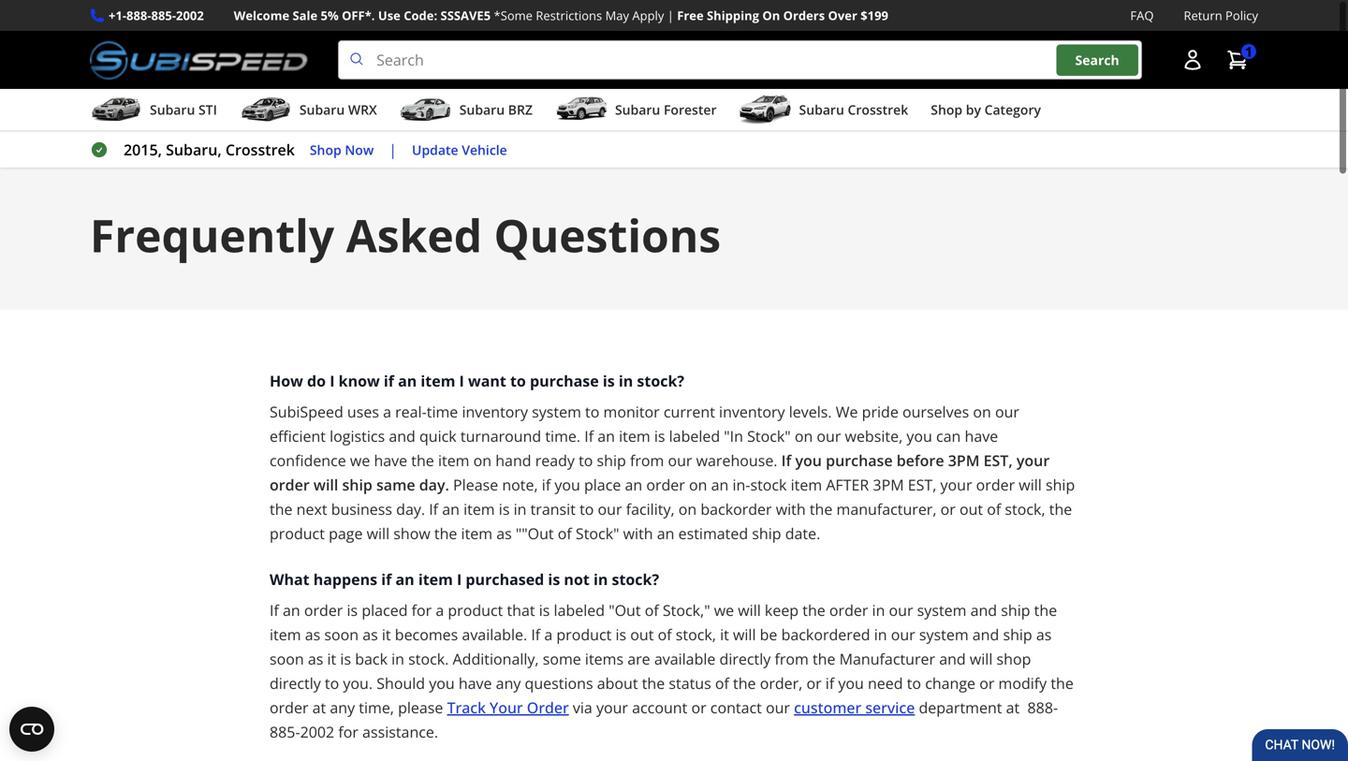 Task type: vqa. For each thing, say whether or not it's contained in the screenshot.
the rightmost 'have'
yes



Task type: describe. For each thing, give the bounding box(es) containing it.
confidence
[[270, 450, 346, 471]]

over
[[828, 7, 857, 24]]

or inside please note, if you place an order on an in-stock item after 3pm est, your order will ship the next business day. if an item is in transit to our facility, on backorder with the manufacturer, or out of stock, the product page will show the item as ""out of stock" with an estimated ship date.
[[941, 499, 956, 519]]

for inside if an order is placed for a product that is labeled "out of stock," we will keep the order in our system and ship the item as soon as it becomes available. if a product is out of stock, it will be backordered in our system and ship as soon as it is back in stock. additionally, some items are available directly from the manufacturer and will shop directly to you. should you have any questions about the status of the order, or if you need to change or modify the order at any time, please
[[412, 600, 432, 620]]

next
[[296, 499, 327, 519]]

purchase inside 'if you purchase before 3pm est, your order will ship same day.'
[[826, 450, 893, 471]]

1 vertical spatial with
[[623, 523, 653, 544]]

page
[[329, 523, 363, 544]]

business
[[331, 499, 392, 519]]

in-
[[733, 475, 750, 495]]

if an order is placed for a product that is labeled "out of stock," we will keep the order in our system and ship the item as soon as it becomes available. if a product is out of stock, it will be backordered in our system and ship as soon as it is back in stock. additionally, some items are available directly from the manufacturer and will shop directly to you. should you have any questions about the status of the order, or if you need to change or modify the order at any time, please
[[270, 600, 1074, 718]]

turnaround
[[461, 426, 541, 446]]

a subaru crosstrek thumbnail image image
[[739, 96, 792, 124]]

as inside please note, if you place an order on an in-stock item after 3pm est, your order will ship the next business day. if an item is in transit to our facility, on backorder with the manufacturer, or out of stock, the product page will show the item as ""out of stock" with an estimated ship date.
[[496, 523, 512, 544]]

is inside subispeed uses a real-time inventory system to monitor current inventory levels. we pride ourselves on our efficient logistics and quick turnaround time. if an item is labeled "in stock" on our website, you can have confidence we have the item on hand ready to ship from our warehouse.
[[654, 426, 665, 446]]

warehouse.
[[696, 450, 778, 471]]

keep
[[765, 600, 799, 620]]

system inside subispeed uses a real-time inventory system to monitor current inventory levels. we pride ourselves on our efficient logistics and quick turnaround time. if an item is labeled "in stock" on our website, you can have confidence we have the item on hand ready to ship from our warehouse.
[[532, 402, 581, 422]]

change
[[925, 673, 976, 693]]

1 horizontal spatial it
[[382, 625, 391, 645]]

subaru for subaru forester
[[615, 101, 660, 119]]

+1-888-885-2002 link
[[109, 6, 204, 25]]

crosstrek inside dropdown button
[[848, 101, 908, 119]]

as up the modify
[[1036, 625, 1052, 645]]

is left not
[[548, 569, 560, 589]]

item down please
[[464, 499, 495, 519]]

brz
[[508, 101, 533, 119]]

backorder
[[701, 499, 772, 519]]

888-
[[126, 7, 151, 24]]

an down please
[[442, 499, 460, 519]]

uses
[[347, 402, 379, 422]]

product inside please note, if you place an order on an in-stock item after 3pm est, your order will ship the next business day. if an item is in transit to our facility, on backorder with the manufacturer, or out of stock, the product page will show the item as ""out of stock" with an estimated ship date.
[[270, 523, 325, 544]]

assistance.
[[362, 722, 438, 742]]

by
[[966, 101, 981, 119]]

day. inside 'if you purchase before 3pm est, your order will ship same day.'
[[419, 475, 449, 495]]

should
[[377, 673, 425, 693]]

if up placed
[[381, 569, 392, 589]]

as up back
[[363, 625, 378, 645]]

0 vertical spatial stock?
[[637, 371, 684, 391]]

subaru forester button
[[555, 93, 717, 130]]

search button
[[1057, 44, 1138, 76]]

available.
[[462, 625, 527, 645]]

if you purchase before 3pm est, your order will ship same day.
[[270, 450, 1050, 495]]

if down that
[[531, 625, 540, 645]]

if down what
[[270, 600, 279, 620]]

levels.
[[789, 402, 832, 422]]

is down '"out'
[[616, 625, 626, 645]]

is left back
[[340, 649, 351, 669]]

day. inside please note, if you place an order on an in-stock item after 3pm est, your order will ship the next business day. if an item is in transit to our facility, on backorder with the manufacturer, or out of stock, the product page will show the item as ""out of stock" with an estimated ship date.
[[396, 499, 425, 519]]

0 vertical spatial have
[[965, 426, 998, 446]]

purchased
[[466, 569, 544, 589]]

1 horizontal spatial soon
[[324, 625, 359, 645]]

open widget image
[[9, 707, 54, 752]]

order inside 'if you purchase before 3pm est, your order will ship same day.'
[[270, 475, 310, 495]]

1 inventory from the left
[[462, 402, 528, 422]]

modify
[[999, 673, 1047, 693]]

place
[[584, 475, 621, 495]]

you down stock.
[[429, 673, 455, 693]]

to right the need
[[907, 673, 921, 693]]

at inside department at  888- 885-2002 for assistance.
[[1006, 698, 1020, 718]]

additionally,
[[453, 649, 539, 669]]

subaru brz button
[[400, 93, 533, 130]]

1 vertical spatial stock?
[[612, 569, 659, 589]]

need
[[868, 673, 903, 693]]

shop now link
[[310, 139, 374, 161]]

button image
[[1182, 49, 1204, 71]]

order,
[[760, 673, 803, 693]]

time
[[427, 402, 458, 422]]

forester
[[664, 101, 717, 119]]

2 vertical spatial product
[[556, 625, 612, 645]]

ourselves
[[903, 402, 969, 422]]

a subaru brz thumbnail image image
[[400, 96, 452, 124]]

your inside 'if you purchase before 3pm est, your order will ship same day.'
[[1017, 450, 1050, 471]]

department
[[919, 698, 1002, 718]]

will inside 'if you purchase before 3pm est, your order will ship same day.'
[[314, 475, 338, 495]]

0 vertical spatial any
[[496, 673, 521, 693]]

your
[[490, 698, 523, 718]]

1 vertical spatial a
[[436, 600, 444, 620]]

placed
[[362, 600, 408, 620]]

backordered
[[781, 625, 870, 645]]

track your order link
[[447, 698, 569, 718]]

frequently asked questions
[[90, 204, 721, 266]]

i right do
[[330, 371, 335, 391]]

manufacturer,
[[837, 499, 937, 519]]

update vehicle
[[412, 141, 507, 158]]

status
[[669, 673, 711, 693]]

to up place
[[579, 450, 593, 471]]

and inside subispeed uses a real-time inventory system to monitor current inventory levels. we pride ourselves on our efficient logistics and quick turnaround time. if an item is labeled "in stock" on our website, you can have confidence we have the item on hand ready to ship from our warehouse.
[[389, 426, 416, 446]]

transit
[[530, 499, 576, 519]]

time,
[[359, 698, 394, 718]]

order
[[527, 698, 569, 718]]

to inside please note, if you place an order on an in-stock item after 3pm est, your order will ship the next business day. if an item is in transit to our facility, on backorder with the manufacturer, or out of stock, the product page will show the item as ""out of stock" with an estimated ship date.
[[580, 499, 594, 519]]

1 vertical spatial product
[[448, 600, 503, 620]]

before
[[897, 450, 944, 471]]

faq
[[1130, 7, 1154, 24]]

if right the 'know' on the left of the page
[[384, 371, 394, 391]]

you inside subispeed uses a real-time inventory system to monitor current inventory levels. we pride ourselves on our efficient logistics and quick turnaround time. if an item is labeled "in stock" on our website, you can have confidence we have the item on hand ready to ship from our warehouse.
[[907, 426, 932, 446]]

may
[[605, 7, 629, 24]]

we inside if an order is placed for a product that is labeled "out of stock," we will keep the order in our system and ship the item as soon as it becomes available. if a product is out of stock, it will be backordered in our system and ship as soon as it is back in stock. additionally, some items are available directly from the manufacturer and will shop directly to you. should you have any questions about the status of the order, or if you need to change or modify the order at any time, please
[[714, 600, 734, 620]]

subaru forester
[[615, 101, 717, 119]]

on up please
[[473, 450, 492, 471]]

shop by category
[[931, 101, 1041, 119]]

ready
[[535, 450, 575, 471]]

stock" inside please note, if you place an order on an in-stock item after 3pm est, your order will ship the next business day. if an item is in transit to our facility, on backorder with the manufacturer, or out of stock, the product page will show the item as ""out of stock" with an estimated ship date.
[[576, 523, 619, 544]]

3pm inside please note, if you place an order on an in-stock item after 3pm est, your order will ship the next business day. if an item is in transit to our facility, on backorder with the manufacturer, or out of stock, the product page will show the item as ""out of stock" with an estimated ship date.
[[873, 475, 904, 495]]

labeled inside subispeed uses a real-time inventory system to monitor current inventory levels. we pride ourselves on our efficient logistics and quick turnaround time. if an item is labeled "in stock" on our website, you can have confidence we have the item on hand ready to ship from our warehouse.
[[669, 426, 720, 446]]

have inside if an order is placed for a product that is labeled "out of stock," we will keep the order in our system and ship the item as soon as it becomes available. if a product is out of stock, it will be backordered in our system and ship as soon as it is back in stock. additionally, some items are available directly from the manufacturer and will shop directly to you. should you have any questions about the status of the order, or if you need to change or modify the order at any time, please
[[459, 673, 492, 693]]

ship inside subispeed uses a real-time inventory system to monitor current inventory levels. we pride ourselves on our efficient logistics and quick turnaround time. if an item is labeled "in stock" on our website, you can have confidence we have the item on hand ready to ship from our warehouse.
[[597, 450, 626, 471]]

shipping
[[707, 7, 759, 24]]

vehicle
[[462, 141, 507, 158]]

account
[[632, 698, 687, 718]]

facility,
[[626, 499, 675, 519]]

stock" inside subispeed uses a real-time inventory system to monitor current inventory levels. we pride ourselves on our efficient logistics and quick turnaround time. if an item is labeled "in stock" on our website, you can have confidence we have the item on hand ready to ship from our warehouse.
[[747, 426, 791, 446]]

if inside subispeed uses a real-time inventory system to monitor current inventory levels. we pride ourselves on our efficient logistics and quick turnaround time. if an item is labeled "in stock" on our website, you can have confidence we have the item on hand ready to ship from our warehouse.
[[584, 426, 594, 446]]

category
[[985, 101, 1041, 119]]

hand
[[495, 450, 531, 471]]

stock,"
[[663, 600, 710, 620]]

time.
[[545, 426, 581, 446]]

1 vertical spatial any
[[330, 698, 355, 718]]

can
[[936, 426, 961, 446]]

"out
[[609, 600, 641, 620]]

subispeed logo image
[[90, 40, 308, 80]]

1 vertical spatial |
[[389, 140, 397, 160]]

restrictions
[[536, 7, 602, 24]]

stock.
[[408, 649, 449, 669]]

0 vertical spatial |
[[667, 7, 674, 24]]

after
[[826, 475, 869, 495]]

track your order via your account or contact our customer service
[[447, 698, 915, 718]]

stock, inside if an order is placed for a product that is labeled "out of stock," we will keep the order in our system and ship the item as soon as it becomes available. if a product is out of stock, it will be backordered in our system and ship as soon as it is back in stock. additionally, some items are available directly from the manufacturer and will shop directly to you. should you have any questions about the status of the order, or if you need to change or modify the order at any time, please
[[676, 625, 716, 645]]

how do i know if an item i want to purchase is in stock?
[[270, 371, 684, 391]]

know
[[339, 371, 380, 391]]

+1-
[[109, 7, 126, 24]]

a subaru wrx thumbnail image image
[[240, 96, 292, 124]]

available
[[654, 649, 716, 669]]

policy
[[1226, 7, 1258, 24]]

as down what
[[305, 625, 320, 645]]

on left in-
[[689, 475, 707, 495]]

an up real-
[[398, 371, 417, 391]]

on right ourselves
[[973, 402, 991, 422]]

$199
[[861, 7, 888, 24]]

is inside please note, if you place an order on an in-stock item after 3pm est, your order will ship the next business day. if an item is in transit to our facility, on backorder with the manufacturer, or out of stock, the product page will show the item as ""out of stock" with an estimated ship date.
[[499, 499, 510, 519]]

shop by category button
[[931, 93, 1041, 130]]

item up what happens if an item i purchased is not in stock?
[[461, 523, 493, 544]]

becomes
[[395, 625, 458, 645]]

logistics
[[330, 426, 385, 446]]

note,
[[502, 475, 538, 495]]



Task type: locate. For each thing, give the bounding box(es) containing it.
product up items
[[556, 625, 612, 645]]

system up change
[[919, 625, 969, 645]]

orders
[[783, 7, 825, 24]]

a inside subispeed uses a real-time inventory system to monitor current inventory levels. we pride ourselves on our efficient logistics and quick turnaround time. if an item is labeled "in stock" on our website, you can have confidence we have the item on hand ready to ship from our warehouse.
[[383, 402, 391, 422]]

1 vertical spatial crosstrek
[[226, 140, 295, 160]]

shop for shop by category
[[931, 101, 963, 119]]

if inside 'if you purchase before 3pm est, your order will ship same day.'
[[781, 450, 791, 471]]

if inside please note, if you place an order on an in-stock item after 3pm est, your order will ship the next business day. if an item is in transit to our facility, on backorder with the manufacturer, or out of stock, the product page will show the item as ""out of stock" with an estimated ship date.
[[429, 499, 438, 519]]

1 vertical spatial labeled
[[554, 600, 605, 620]]

or
[[941, 499, 956, 519], [807, 673, 822, 693], [979, 673, 995, 693], [691, 698, 707, 718]]

purchase up time.
[[530, 371, 599, 391]]

1 horizontal spatial est,
[[984, 450, 1013, 471]]

on down levels.
[[795, 426, 813, 446]]

0 horizontal spatial have
[[374, 450, 407, 471]]

1 vertical spatial system
[[917, 600, 967, 620]]

2002 up subispeed logo
[[176, 7, 204, 24]]

shop left by in the top right of the page
[[931, 101, 963, 119]]

1 horizontal spatial 3pm
[[948, 450, 980, 471]]

subaru for subaru crosstrek
[[799, 101, 844, 119]]

1 horizontal spatial product
[[448, 600, 503, 620]]

1 horizontal spatial labeled
[[669, 426, 720, 446]]

1 vertical spatial day.
[[396, 499, 425, 519]]

1 horizontal spatial 2002
[[300, 722, 334, 742]]

0 horizontal spatial directly
[[270, 673, 321, 693]]

stock, inside please note, if you place an order on an in-stock item after 3pm est, your order will ship the next business day. if an item is in transit to our facility, on backorder with the manufacturer, or out of stock, the product page will show the item as ""out of stock" with an estimated ship date.
[[1005, 499, 1045, 519]]

0 horizontal spatial purchase
[[530, 371, 599, 391]]

1 horizontal spatial for
[[412, 600, 432, 620]]

1 horizontal spatial your
[[940, 475, 972, 495]]

ship inside 'if you purchase before 3pm est, your order will ship same day.'
[[342, 475, 372, 495]]

0 horizontal spatial for
[[338, 722, 358, 742]]

subaru left brz
[[459, 101, 505, 119]]

2 horizontal spatial a
[[544, 625, 553, 645]]

1 vertical spatial out
[[630, 625, 654, 645]]

out inside if an order is placed for a product that is labeled "out of stock," we will keep the order in our system and ship the item as soon as it becomes available. if a product is out of stock, it will be backordered in our system and ship as soon as it is back in stock. additionally, some items are available directly from the manufacturer and will shop directly to you. should you have any questions about the status of the order, or if you need to change or modify the order at any time, please
[[630, 625, 654, 645]]

3pm down 'can'
[[948, 450, 980, 471]]

2 vertical spatial your
[[596, 698, 628, 718]]

some
[[543, 649, 581, 669]]

0 horizontal spatial inventory
[[462, 402, 528, 422]]

subaru left sti
[[150, 101, 195, 119]]

you down levels.
[[795, 450, 822, 471]]

1 horizontal spatial from
[[775, 649, 809, 669]]

or down status
[[691, 698, 707, 718]]

item down the quick
[[438, 450, 470, 471]]

directly left you.
[[270, 673, 321, 693]]

use
[[378, 7, 401, 24]]

1 horizontal spatial a
[[436, 600, 444, 620]]

or up customer
[[807, 673, 822, 693]]

4 subaru from the left
[[615, 101, 660, 119]]

if up customer
[[826, 673, 834, 693]]

if
[[384, 371, 394, 391], [542, 475, 551, 495], [381, 569, 392, 589], [826, 673, 834, 693]]

to left monitor on the left of the page
[[585, 402, 600, 422]]

in
[[619, 371, 633, 391], [514, 499, 527, 519], [594, 569, 608, 589], [872, 600, 885, 620], [874, 625, 887, 645], [391, 649, 404, 669]]

0 horizontal spatial shop
[[310, 141, 341, 158]]

via
[[573, 698, 592, 718]]

out inside please note, if you place an order on an in-stock item after 3pm est, your order will ship the next business day. if an item is in transit to our facility, on backorder with the manufacturer, or out of stock, the product page will show the item as ""out of stock" with an estimated ship date.
[[960, 499, 983, 519]]

1 subaru from the left
[[150, 101, 195, 119]]

monitor
[[603, 402, 660, 422]]

product down the next
[[270, 523, 325, 544]]

sale
[[293, 7, 318, 24]]

2015,
[[124, 140, 162, 160]]

inventory up turnaround
[[462, 402, 528, 422]]

0 horizontal spatial stock"
[[576, 523, 619, 544]]

return
[[1184, 7, 1222, 24]]

subaru for subaru sti
[[150, 101, 195, 119]]

2002 left assistance.
[[300, 722, 334, 742]]

is up monitor on the left of the page
[[603, 371, 615, 391]]

have up same
[[374, 450, 407, 471]]

0 horizontal spatial crosstrek
[[226, 140, 295, 160]]

at left the time,
[[312, 698, 326, 718]]

1 horizontal spatial 885-
[[270, 722, 300, 742]]

shop inside shop now link
[[310, 141, 341, 158]]

you inside 'if you purchase before 3pm est, your order will ship same day.'
[[795, 450, 822, 471]]

1 vertical spatial from
[[775, 649, 809, 669]]

0 horizontal spatial any
[[330, 698, 355, 718]]

pride
[[862, 402, 899, 422]]

current
[[664, 402, 715, 422]]

at inside if an order is placed for a product that is labeled "out of stock," we will keep the order in our system and ship the item as soon as it becomes available. if a product is out of stock, it will be backordered in our system and ship as soon as it is back in stock. additionally, some items are available directly from the manufacturer and will shop directly to you. should you have any questions about the status of the order, or if you need to change or modify the order at any time, please
[[312, 698, 326, 718]]

1 horizontal spatial directly
[[720, 649, 771, 669]]

0 vertical spatial labeled
[[669, 426, 720, 446]]

as left back
[[308, 649, 323, 669]]

0 horizontal spatial |
[[389, 140, 397, 160]]

service
[[865, 698, 915, 718]]

same
[[376, 475, 415, 495]]

any up track your order link
[[496, 673, 521, 693]]

is right that
[[539, 600, 550, 620]]

shop
[[931, 101, 963, 119], [310, 141, 341, 158]]

0 horizontal spatial your
[[596, 698, 628, 718]]

0 vertical spatial crosstrek
[[848, 101, 908, 119]]

efficient
[[270, 426, 326, 446]]

2 horizontal spatial product
[[556, 625, 612, 645]]

885- for +1-888-885-2002
[[151, 7, 176, 24]]

3 subaru from the left
[[459, 101, 505, 119]]

return policy link
[[1184, 6, 1258, 25]]

2 horizontal spatial have
[[965, 426, 998, 446]]

0 vertical spatial purchase
[[530, 371, 599, 391]]

2002 for department at  888- 885-2002 for assistance.
[[300, 722, 334, 742]]

with down the facility,
[[623, 523, 653, 544]]

an inside subispeed uses a real-time inventory system to monitor current inventory levels. we pride ourselves on our efficient logistics and quick turnaround time. if an item is labeled "in stock" on our website, you can have confidence we have the item on hand ready to ship from our warehouse.
[[598, 426, 615, 446]]

is down happens
[[347, 600, 358, 620]]

be
[[760, 625, 777, 645]]

have up track
[[459, 673, 492, 693]]

out down 'can'
[[960, 499, 983, 519]]

and
[[389, 426, 416, 446], [971, 600, 997, 620], [973, 625, 999, 645], [939, 649, 966, 669]]

1 vertical spatial your
[[940, 475, 972, 495]]

0 vertical spatial stock,
[[1005, 499, 1045, 519]]

will
[[314, 475, 338, 495], [1019, 475, 1042, 495], [367, 523, 390, 544], [738, 600, 761, 620], [733, 625, 756, 645], [970, 649, 993, 669]]

customer
[[794, 698, 862, 718]]

stock" down place
[[576, 523, 619, 544]]

asked
[[346, 204, 482, 266]]

stock? up '"out'
[[612, 569, 659, 589]]

to left you.
[[325, 673, 339, 693]]

"in
[[724, 426, 743, 446]]

0 horizontal spatial 3pm
[[873, 475, 904, 495]]

as left ""out
[[496, 523, 512, 544]]

0 horizontal spatial soon
[[270, 649, 304, 669]]

3pm up manufacturer,
[[873, 475, 904, 495]]

you inside please note, if you place an order on an in-stock item after 3pm est, your order will ship the next business day. if an item is in transit to our facility, on backorder with the manufacturer, or out of stock, the product page will show the item as ""out of stock" with an estimated ship date.
[[555, 475, 580, 495]]

subaru for subaru wrx
[[299, 101, 345, 119]]

1 vertical spatial have
[[374, 450, 407, 471]]

| left free
[[667, 7, 674, 24]]

happens
[[313, 569, 377, 589]]

of
[[987, 499, 1001, 519], [558, 523, 572, 544], [645, 600, 659, 620], [658, 625, 672, 645], [715, 673, 729, 693]]

from up the facility,
[[630, 450, 664, 471]]

0 vertical spatial 2002
[[176, 7, 204, 24]]

have right 'can'
[[965, 426, 998, 446]]

labeled inside if an order is placed for a product that is labeled "out of stock," we will keep the order in our system and ship the item as soon as it becomes available. if a product is out of stock, it will be backordered in our system and ship as soon as it is back in stock. additionally, some items are available directly from the manufacturer and will shop directly to you. should you have any questions about the status of the order, or if you need to change or modify the order at any time, please
[[554, 600, 605, 620]]

items
[[585, 649, 624, 669]]

inventory
[[462, 402, 528, 422], [719, 402, 785, 422]]

5%
[[321, 7, 339, 24]]

item down what
[[270, 625, 301, 645]]

department at  888- 885-2002 for assistance.
[[270, 698, 1058, 742]]

est, inside 'if you purchase before 3pm est, your order will ship same day.'
[[984, 450, 1013, 471]]

0 horizontal spatial 885-
[[151, 7, 176, 24]]

2 horizontal spatial it
[[720, 625, 729, 645]]

a subaru sti thumbnail image image
[[90, 96, 142, 124]]

0 vertical spatial stock"
[[747, 426, 791, 446]]

if right time.
[[584, 426, 594, 446]]

0 horizontal spatial a
[[383, 402, 391, 422]]

stock" right ""in"
[[747, 426, 791, 446]]

subaru sti
[[150, 101, 217, 119]]

an up placed
[[396, 569, 414, 589]]

shop for shop now
[[310, 141, 341, 158]]

0 vertical spatial a
[[383, 402, 391, 422]]

to
[[510, 371, 526, 391], [585, 402, 600, 422], [579, 450, 593, 471], [580, 499, 594, 519], [325, 673, 339, 693], [907, 673, 921, 693]]

from inside subispeed uses a real-time inventory system to monitor current inventory levels. we pride ourselves on our efficient logistics and quick turnaround time. if an item is labeled "in stock" on our website, you can have confidence we have the item on hand ready to ship from our warehouse.
[[630, 450, 664, 471]]

if inside if an order is placed for a product that is labeled "out of stock," we will keep the order in our system and ship the item as soon as it becomes available. if a product is out of stock, it will be backordered in our system and ship as soon as it is back in stock. additionally, some items are available directly from the manufacturer and will shop directly to you. should you have any questions about the status of the order, or if you need to change or modify the order at any time, please
[[826, 673, 834, 693]]

an up the facility,
[[625, 475, 642, 495]]

code:
[[404, 7, 437, 24]]

2 vertical spatial a
[[544, 625, 553, 645]]

stock"
[[747, 426, 791, 446], [576, 523, 619, 544]]

with up date.
[[776, 499, 806, 519]]

subispeed uses a real-time inventory system to monitor current inventory levels. we pride ourselves on our efficient logistics and quick turnaround time. if an item is labeled "in stock" on our website, you can have confidence we have the item on hand ready to ship from our warehouse.
[[270, 402, 1019, 471]]

shop now
[[310, 141, 374, 158]]

it down placed
[[382, 625, 391, 645]]

stock? up the current
[[637, 371, 684, 391]]

0 vertical spatial shop
[[931, 101, 963, 119]]

a
[[383, 402, 391, 422], [436, 600, 444, 620], [544, 625, 553, 645]]

inventory up ""in"
[[719, 402, 785, 422]]

0 vertical spatial 885-
[[151, 7, 176, 24]]

want
[[468, 371, 506, 391]]

sssave5
[[441, 7, 491, 24]]

our inside please note, if you place an order on an in-stock item after 3pm est, your order will ship the next business day. if an item is in transit to our facility, on backorder with the manufacturer, or out of stock, the product page will show the item as ""out of stock" with an estimated ship date.
[[598, 499, 622, 519]]

is down note,
[[499, 499, 510, 519]]

system up 'manufacturer'
[[917, 600, 967, 620]]

as
[[496, 523, 512, 544], [305, 625, 320, 645], [363, 625, 378, 645], [1036, 625, 1052, 645], [308, 649, 323, 669]]

a up the 'some'
[[544, 625, 553, 645]]

it left the be
[[720, 625, 729, 645]]

0 horizontal spatial we
[[350, 450, 370, 471]]

2002 for +1-888-885-2002
[[176, 7, 204, 24]]

1 vertical spatial 3pm
[[873, 475, 904, 495]]

1 vertical spatial est,
[[908, 475, 937, 495]]

from up order,
[[775, 649, 809, 669]]

we inside subispeed uses a real-time inventory system to monitor current inventory levels. we pride ourselves on our efficient logistics and quick turnaround time. if an item is labeled "in stock" on our website, you can have confidence we have the item on hand ready to ship from our warehouse.
[[350, 450, 370, 471]]

subaru right the a subaru crosstrek thumbnail image
[[799, 101, 844, 119]]

0 vertical spatial directly
[[720, 649, 771, 669]]

subaru crosstrek
[[799, 101, 908, 119]]

*some
[[494, 7, 533, 24]]

0 vertical spatial product
[[270, 523, 325, 544]]

real-
[[395, 402, 427, 422]]

about
[[597, 673, 638, 693]]

or down before
[[941, 499, 956, 519]]

on up estimated
[[679, 499, 697, 519]]

shop left now at the top of page
[[310, 141, 341, 158]]

your inside please note, if you place an order on an in-stock item after 3pm est, your order will ship the next business day. if an item is in transit to our facility, on backorder with the manufacturer, or out of stock, the product page will show the item as ""out of stock" with an estimated ship date.
[[940, 475, 972, 495]]

1 vertical spatial stock,
[[676, 625, 716, 645]]

out up are
[[630, 625, 654, 645]]

item right the stock
[[791, 475, 822, 495]]

3pm inside 'if you purchase before 3pm est, your order will ship same day.'
[[948, 450, 980, 471]]

0 vertical spatial system
[[532, 402, 581, 422]]

0 vertical spatial with
[[776, 499, 806, 519]]

1 horizontal spatial have
[[459, 673, 492, 693]]

day. up show
[[396, 499, 425, 519]]

wrx
[[348, 101, 377, 119]]

any
[[496, 673, 521, 693], [330, 698, 355, 718]]

0 horizontal spatial out
[[630, 625, 654, 645]]

day. right same
[[419, 475, 449, 495]]

off*.
[[342, 7, 375, 24]]

questions
[[494, 204, 721, 266]]

1 vertical spatial purchase
[[826, 450, 893, 471]]

0 horizontal spatial est,
[[908, 475, 937, 495]]

1 vertical spatial 2002
[[300, 722, 334, 742]]

if inside please note, if you place an order on an in-stock item after 3pm est, your order will ship the next business day. if an item is in transit to our facility, on backorder with the manufacturer, or out of stock, the product page will show the item as ""out of stock" with an estimated ship date.
[[542, 475, 551, 495]]

subaru inside dropdown button
[[299, 101, 345, 119]]

1 horizontal spatial any
[[496, 673, 521, 693]]

product up available.
[[448, 600, 503, 620]]

0 horizontal spatial product
[[270, 523, 325, 544]]

what
[[270, 569, 310, 589]]

item inside if an order is placed for a product that is labeled "out of stock," we will keep the order in our system and ship the item as soon as it becomes available. if a product is out of stock, it will be backordered in our system and ship as soon as it is back in stock. additionally, some items are available directly from the manufacturer and will shop directly to you. should you have any questions about the status of the order, or if you need to change or modify the order at any time, please
[[270, 625, 301, 645]]

subaru for subaru brz
[[459, 101, 505, 119]]

1 vertical spatial soon
[[270, 649, 304, 669]]

1 horizontal spatial stock"
[[747, 426, 791, 446]]

1 horizontal spatial shop
[[931, 101, 963, 119]]

an left in-
[[711, 475, 729, 495]]

or left the modify
[[979, 673, 995, 693]]

from inside if an order is placed for a product that is labeled "out of stock," we will keep the order in our system and ship the item as soon as it becomes available. if a product is out of stock, it will be backordered in our system and ship as soon as it is back in stock. additionally, some items are available directly from the manufacturer and will shop directly to you. should you have any questions about the status of the order, or if you need to change or modify the order at any time, please
[[775, 649, 809, 669]]

if
[[584, 426, 594, 446], [781, 450, 791, 471], [429, 499, 438, 519], [270, 600, 279, 620], [531, 625, 540, 645]]

for down you.
[[338, 722, 358, 742]]

we
[[836, 402, 858, 422]]

a left real-
[[383, 402, 391, 422]]

estimated
[[678, 523, 748, 544]]

please
[[398, 698, 443, 718]]

to down place
[[580, 499, 594, 519]]

0 vertical spatial we
[[350, 450, 370, 471]]

0 horizontal spatial with
[[623, 523, 653, 544]]

2 inventory from the left
[[719, 402, 785, 422]]

apply
[[632, 7, 664, 24]]

at
[[312, 698, 326, 718], [1006, 698, 1020, 718]]

a subaru forester thumbnail image image
[[555, 96, 608, 124]]

item down monitor on the left of the page
[[619, 426, 650, 446]]

to right want
[[510, 371, 526, 391]]

what happens if an item i purchased is not in stock?
[[270, 569, 659, 589]]

shop inside shop by category dropdown button
[[931, 101, 963, 119]]

885-
[[151, 7, 176, 24], [270, 722, 300, 742]]

welcome
[[234, 7, 289, 24]]

soon
[[324, 625, 359, 645], [270, 649, 304, 669]]

search
[[1075, 51, 1120, 69]]

2 subaru from the left
[[299, 101, 345, 119]]

est,
[[984, 450, 1013, 471], [908, 475, 937, 495]]

1 vertical spatial stock"
[[576, 523, 619, 544]]

2002 inside department at  888- 885-2002 for assistance.
[[300, 722, 334, 742]]

item up the time
[[421, 371, 455, 391]]

1 horizontal spatial we
[[714, 600, 734, 620]]

an down the facility,
[[657, 523, 675, 544]]

please
[[453, 475, 498, 495]]

885- inside +1-888-885-2002 link
[[151, 7, 176, 24]]

0 vertical spatial soon
[[324, 625, 359, 645]]

for inside department at  888- 885-2002 for assistance.
[[338, 722, 358, 742]]

at down the modify
[[1006, 698, 1020, 718]]

in inside please note, if you place an order on an in-stock item after 3pm est, your order will ship the next business day. if an item is in transit to our facility, on backorder with the manufacturer, or out of stock, the product page will show the item as ""out of stock" with an estimated ship date.
[[514, 499, 527, 519]]

faq link
[[1130, 6, 1154, 25]]

order
[[270, 475, 310, 495], [646, 475, 685, 495], [976, 475, 1015, 495], [304, 600, 343, 620], [829, 600, 868, 620], [270, 698, 308, 718]]

0 horizontal spatial it
[[327, 649, 336, 669]]

subaru brz
[[459, 101, 533, 119]]

1 horizontal spatial at
[[1006, 698, 1020, 718]]

1 horizontal spatial purchase
[[826, 450, 893, 471]]

2 vertical spatial system
[[919, 625, 969, 645]]

labeled down not
[[554, 600, 605, 620]]

1 horizontal spatial out
[[960, 499, 983, 519]]

0 horizontal spatial labeled
[[554, 600, 605, 620]]

1 vertical spatial we
[[714, 600, 734, 620]]

we down logistics
[[350, 450, 370, 471]]

soon down what
[[270, 649, 304, 669]]

item down show
[[418, 569, 453, 589]]

subispeed
[[270, 402, 343, 422]]

track
[[447, 698, 486, 718]]

+1-888-885-2002
[[109, 7, 204, 24]]

1 vertical spatial shop
[[310, 141, 341, 158]]

soon up back
[[324, 625, 359, 645]]

2 at from the left
[[1006, 698, 1020, 718]]

|
[[667, 7, 674, 24], [389, 140, 397, 160]]

est, inside please note, if you place an order on an in-stock item after 3pm est, your order will ship the next business day. if an item is in transit to our facility, on backorder with the manufacturer, or out of stock, the product page will show the item as ""out of stock" with an estimated ship date.
[[908, 475, 937, 495]]

0 vertical spatial for
[[412, 600, 432, 620]]

0 horizontal spatial stock,
[[676, 625, 716, 645]]

1 horizontal spatial crosstrek
[[848, 101, 908, 119]]

est, right before
[[984, 450, 1013, 471]]

5 subaru from the left
[[799, 101, 844, 119]]

0 horizontal spatial 2002
[[176, 7, 204, 24]]

is
[[603, 371, 615, 391], [654, 426, 665, 446], [499, 499, 510, 519], [548, 569, 560, 589], [347, 600, 358, 620], [539, 600, 550, 620], [616, 625, 626, 645], [340, 649, 351, 669]]

subaru left forester
[[615, 101, 660, 119]]

est, down before
[[908, 475, 937, 495]]

search input field
[[338, 40, 1142, 80]]

0 horizontal spatial at
[[312, 698, 326, 718]]

you up customer service link
[[838, 673, 864, 693]]

885- for department at  888- 885-2002 for assistance.
[[270, 722, 300, 742]]

1 at from the left
[[312, 698, 326, 718]]

an inside if an order is placed for a product that is labeled "out of stock," we will keep the order in our system and ship the item as soon as it becomes available. if a product is out of stock, it will be backordered in our system and ship as soon as it is back in stock. additionally, some items are available directly from the manufacturer and will shop directly to you. should you have any questions about the status of the order, or if you need to change or modify the order at any time, please
[[283, 600, 300, 620]]

day.
[[419, 475, 449, 495], [396, 499, 425, 519]]

the inside subispeed uses a real-time inventory system to monitor current inventory levels. we pride ourselves on our efficient logistics and quick turnaround time. if an item is labeled "in stock" on our website, you can have confidence we have the item on hand ready to ship from our warehouse.
[[411, 450, 434, 471]]

| right now at the top of page
[[389, 140, 397, 160]]

1 button
[[1217, 41, 1258, 79]]

885- inside department at  888- 885-2002 for assistance.
[[270, 722, 300, 742]]

0 vertical spatial 3pm
[[948, 450, 980, 471]]

update vehicle button
[[412, 139, 507, 161]]

labeled down the current
[[669, 426, 720, 446]]

item
[[421, 371, 455, 391], [619, 426, 650, 446], [438, 450, 470, 471], [791, 475, 822, 495], [464, 499, 495, 519], [461, 523, 493, 544], [418, 569, 453, 589], [270, 625, 301, 645]]

you up before
[[907, 426, 932, 446]]

i left 'purchased'
[[457, 569, 462, 589]]

2 vertical spatial have
[[459, 673, 492, 693]]

i left want
[[459, 371, 464, 391]]

1 horizontal spatial with
[[776, 499, 806, 519]]

customer service link
[[794, 698, 915, 718]]

0 vertical spatial est,
[[984, 450, 1013, 471]]



